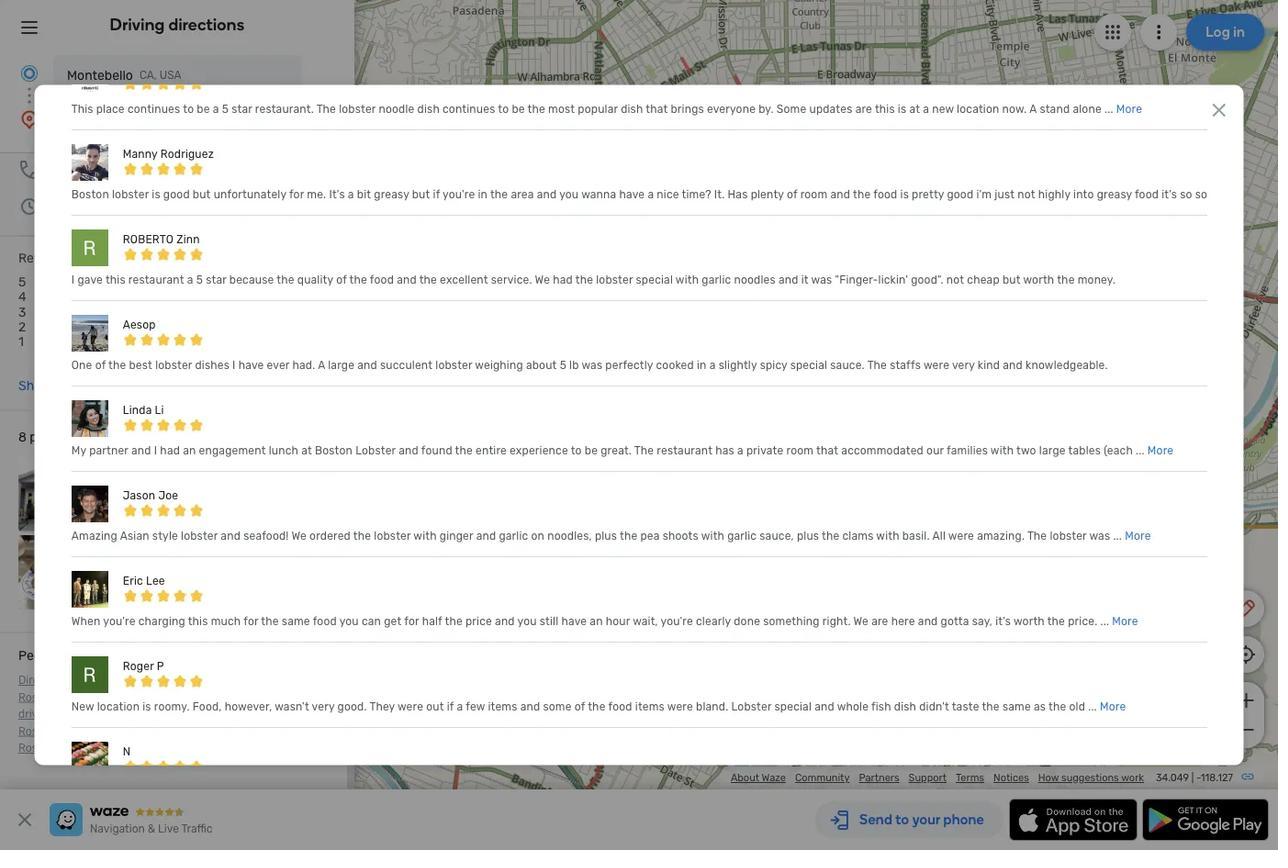 Task type: vqa. For each thing, say whether or not it's contained in the screenshot.
OPENING
yes



Task type: describe. For each thing, give the bounding box(es) containing it.
charging
[[138, 616, 185, 629]]

usa for montebello
[[160, 69, 181, 82]]

is left the roomy.
[[142, 701, 151, 714]]

34.049
[[1156, 772, 1190, 784]]

food left can at left bottom
[[312, 616, 337, 629]]

and left "it"
[[778, 274, 798, 287]]

1 horizontal spatial star
[[231, 103, 252, 116]]

0 horizontal spatial you're
[[103, 616, 135, 629]]

lobster inside directions to boston lobster seafood restaurant, rosemead
[[126, 674, 165, 687]]

done
[[734, 616, 760, 629]]

0 vertical spatial in
[[478, 189, 487, 202]]

1 vertical spatial an
[[590, 616, 603, 629]]

knowledgeable.
[[1026, 360, 1108, 372]]

image 1 of boston lobster seafood restaurant, rosemead image
[[18, 457, 93, 532]]

about
[[731, 772, 760, 784]]

were left bland. on the bottom of page
[[667, 701, 693, 714]]

0 horizontal spatial you
[[339, 616, 359, 629]]

... right price.
[[1100, 616, 1109, 629]]

food right some
[[608, 701, 632, 714]]

cooked
[[656, 360, 694, 372]]

were right staffs
[[924, 360, 949, 372]]

about
[[526, 360, 557, 372]]

0 horizontal spatial have
[[238, 360, 264, 372]]

the left money.
[[1057, 274, 1075, 287]]

a up the rodriguez
[[212, 103, 219, 116]]

0 vertical spatial if
[[433, 189, 440, 202]]

new location is roomy. food, however, wasn't very good. they were out if a few items and some of the food items were bland. lobster special and whole fish dish didn't taste the same as the old ... more
[[71, 701, 1126, 714]]

boston lobster is good but unfortunately for me. it's a bit greasy but if you're in the area and you wanna have a nice time? it. has plenty of room and the food is pretty good i'm just not highly into greasy food it's so so
[[71, 189, 1208, 202]]

2 vertical spatial special
[[774, 701, 812, 714]]

0 horizontal spatial this
[[105, 274, 125, 287]]

n
[[122, 746, 130, 759]]

sauce,
[[759, 530, 794, 543]]

the right the half
[[445, 616, 462, 629]]

lobster inside "button"
[[113, 113, 158, 129]]

open now: 11:30 - 20:40
[[55, 198, 199, 214]]

... right old
[[1088, 701, 1097, 714]]

1 vertical spatial i
[[232, 360, 235, 372]]

pretty
[[912, 189, 944, 202]]

rodriguez
[[160, 148, 214, 161]]

montebello,
[[745, 604, 809, 618]]

boston lobster seafood restaurant button
[[53, 101, 301, 138]]

seafood for boston lobster seafood restaurant, rosemead driving directions
[[163, 691, 205, 704]]

with left two
[[991, 445, 1014, 458]]

some
[[543, 701, 572, 714]]

location image
[[18, 108, 40, 130]]

1 vertical spatial not
[[946, 274, 964, 287]]

the right found
[[455, 445, 473, 458]]

directions to boston lobster seafood restaurant, rosemead
[[18, 674, 272, 704]]

to up the rodriguez
[[183, 103, 194, 116]]

5 left restaurant.
[[222, 103, 228, 116]]

garlic left sauce,
[[727, 530, 757, 543]]

and right plenty
[[830, 189, 850, 202]]

lobster down 4388
[[112, 189, 148, 202]]

a right has at the bottom right of the page
[[737, 445, 744, 458]]

food left pretty
[[873, 189, 897, 202]]

gave
[[77, 274, 102, 287]]

bit
[[357, 189, 371, 202]]

1 vertical spatial we
[[291, 530, 306, 543]]

the left excellent
[[419, 274, 437, 287]]

lobster left the weighing
[[435, 360, 472, 372]]

the left the most
[[527, 103, 545, 116]]

8 photos
[[18, 430, 71, 445]]

right.
[[822, 616, 851, 629]]

1 plus from the left
[[595, 530, 617, 543]]

i'm
[[976, 189, 992, 202]]

1 good from the left
[[163, 189, 189, 202]]

0 horizontal spatial same
[[281, 616, 310, 629]]

2 so from the left
[[1195, 189, 1208, 202]]

1 horizontal spatial not
[[1018, 189, 1035, 202]]

a left nice
[[648, 189, 654, 202]]

hours
[[119, 742, 149, 755]]

with right shoots
[[701, 530, 724, 543]]

1 vertical spatial large
[[1039, 445, 1066, 458]]

say,
[[972, 616, 993, 629]]

few
[[466, 701, 485, 714]]

is left the 20:40 at left
[[151, 189, 160, 202]]

restaurant
[[214, 113, 281, 129]]

driving
[[18, 708, 54, 721]]

it's
[[329, 189, 345, 202]]

for right much
[[243, 616, 258, 629]]

0 vertical spatial it's
[[1162, 189, 1177, 202]]

the left staffs
[[867, 360, 887, 372]]

1 horizontal spatial in
[[697, 360, 706, 372]]

aesop
[[122, 319, 155, 332]]

roberto zinn
[[122, 234, 200, 247]]

linda
[[122, 405, 152, 418]]

li
[[154, 405, 164, 418]]

montebello ca, usa
[[67, 68, 181, 83]]

to left the most
[[498, 103, 509, 116]]

2 items from the left
[[635, 701, 665, 714]]

0 horizontal spatial an
[[183, 445, 196, 458]]

and left whole
[[814, 701, 834, 714]]

linda li
[[122, 405, 164, 418]]

1 horizontal spatial be
[[512, 103, 525, 116]]

current location image
[[18, 62, 40, 85]]

is left new
[[898, 103, 906, 116]]

boston for boston lobster seafood restaurant, rosemead address
[[117, 708, 154, 721]]

and left succulent
[[357, 360, 377, 372]]

one of the best lobster dishes i have ever had. a large and succulent lobster weighing about 5 lb was perfectly cooked in a slightly spicy special sauce. the staffs were very kind and knowledgeable.
[[71, 360, 1108, 372]]

5 left lb
[[560, 360, 566, 372]]

and right here
[[918, 616, 938, 629]]

2 vertical spatial this
[[188, 616, 208, 629]]

ca, for montebello
[[140, 69, 157, 82]]

good.
[[337, 701, 367, 714]]

lobster left noodle
[[339, 103, 376, 116]]

seafood for boston lobster seafood restaurant, rosemead address
[[198, 708, 241, 721]]

boston lobster seafood restaurant, rosemead driving directions
[[18, 691, 325, 721]]

1 vertical spatial same
[[1003, 701, 1031, 714]]

20:40
[[164, 198, 199, 214]]

lobster inside boston lobster seafood restaurant, rosemead address
[[157, 708, 196, 721]]

and left found
[[398, 445, 418, 458]]

here
[[891, 616, 915, 629]]

basil.
[[902, 530, 930, 543]]

restaurant, for boston lobster seafood restaurant, rosemead address
[[244, 708, 303, 721]]

288-
[[89, 162, 119, 177]]

1 vertical spatial star
[[205, 274, 226, 287]]

amazing.
[[977, 530, 1025, 543]]

(626) 288-4388 link
[[55, 162, 151, 177]]

1 vertical spatial very
[[312, 701, 334, 714]]

with left basil.
[[876, 530, 899, 543]]

this
[[71, 103, 93, 116]]

0 vertical spatial was
[[811, 274, 832, 287]]

slightly
[[718, 360, 757, 372]]

2 vertical spatial i
[[154, 445, 157, 458]]

1 horizontal spatial x image
[[1209, 99, 1231, 121]]

1 horizontal spatial but
[[412, 189, 430, 202]]

the right great.
[[634, 445, 654, 458]]

clock image
[[18, 195, 40, 217]]

lobster right the style
[[181, 530, 217, 543]]

0 vertical spatial have
[[619, 189, 645, 202]]

opening
[[75, 742, 117, 755]]

1
[[18, 334, 24, 349]]

rosemead inside directions to boston lobster seafood restaurant, rosemead
[[18, 691, 72, 704]]

for left me.
[[289, 189, 304, 202]]

1 continues from the left
[[127, 103, 180, 116]]

more right alone on the top right of the page
[[1116, 103, 1142, 116]]

1 greasy from the left
[[374, 189, 409, 202]]

lb
[[569, 360, 579, 372]]

my partner and i had an engagement lunch at boston lobster and found the entire experience to be great. the restaurant has a private room that accommodated our families with two large tables (each ... more
[[71, 445, 1174, 458]]

the right as
[[1049, 701, 1066, 714]]

0 horizontal spatial large
[[328, 360, 354, 372]]

the right 'taste' at the right bottom of page
[[982, 701, 1000, 714]]

is left pretty
[[900, 189, 909, 202]]

asian
[[120, 530, 149, 543]]

image 8 of boston lobster seafood restaurant, rosemead image
[[254, 536, 329, 611]]

0 vertical spatial are
[[855, 103, 872, 116]]

2 horizontal spatial was
[[1089, 530, 1110, 543]]

0 horizontal spatial -
[[155, 198, 161, 214]]

when you're charging this much for the same food you can get for half the price and you still have an hour wait, you're clearly done something right.  we are here and gotta say, it's worth the price. ... more
[[71, 616, 1138, 629]]

0 horizontal spatial be
[[196, 103, 210, 116]]

5 down zinn at the left top of page
[[196, 274, 203, 287]]

for left p in the bottom of the page
[[133, 649, 150, 664]]

wait,
[[633, 616, 658, 629]]

0 horizontal spatial was
[[581, 360, 602, 372]]

time?
[[682, 189, 711, 202]]

nice
[[657, 189, 679, 202]]

0 horizontal spatial location
[[97, 701, 139, 714]]

seafood!
[[243, 530, 288, 543]]

food right into
[[1135, 189, 1159, 202]]

... down (each
[[1113, 530, 1122, 543]]

to right experience
[[571, 445, 582, 458]]

notices
[[994, 772, 1030, 784]]

the left area
[[490, 189, 508, 202]]

boston for boston lobster is good but unfortunately for me. it's a bit greasy but if you're in the area and you wanna have a nice time? it. has plenty of room and the food is pretty good i'm just not highly into greasy food it's so so
[[71, 189, 109, 202]]

1 vertical spatial special
[[790, 360, 827, 372]]

1 horizontal spatial restaurant
[[657, 445, 712, 458]]

more right (each
[[1148, 445, 1174, 458]]

old
[[1069, 701, 1085, 714]]

1 so from the left
[[1180, 189, 1193, 202]]

boston lobster seafood restaurant, rosemead opening hours link
[[18, 725, 311, 755]]

with left ginger on the bottom left of the page
[[413, 530, 436, 543]]

the right quality
[[349, 274, 367, 287]]

0 vertical spatial directions
[[169, 15, 245, 34]]

lobster up perfectly
[[596, 274, 633, 287]]

image 7 of boston lobster seafood restaurant, rosemead image
[[175, 536, 250, 611]]

directions to boston lobster seafood restaurant, rosemead link
[[18, 674, 272, 704]]

0 vertical spatial a
[[1030, 103, 1037, 116]]

boston right lunch
[[315, 445, 352, 458]]

2 horizontal spatial you
[[559, 189, 579, 202]]

of right quality
[[336, 274, 346, 287]]

and right ginger on the bottom left of the page
[[476, 530, 496, 543]]

and left excellent
[[397, 274, 416, 287]]

ever
[[266, 360, 289, 372]]

eric
[[122, 576, 143, 588]]

image 5 of boston lobster seafood restaurant, rosemead image
[[18, 536, 93, 611]]

a left slightly
[[709, 360, 716, 372]]

2 vertical spatial we
[[853, 616, 869, 629]]

seafood for boston lobster seafood restaurant, rosemead opening hours
[[206, 725, 249, 738]]

garlic left noodles
[[702, 274, 731, 287]]

1 horizontal spatial have
[[561, 616, 587, 629]]

directions inside the boston lobster seafood restaurant, rosemead driving directions
[[57, 708, 108, 721]]

alone
[[1073, 103, 1102, 116]]

rosemead for boston lobster seafood restaurant, rosemead driving directions
[[271, 691, 325, 704]]

driving
[[110, 15, 165, 34]]

suggestions
[[1062, 772, 1120, 784]]

link image
[[1241, 770, 1256, 784]]

of right some
[[574, 701, 585, 714]]

lobster right amazing.
[[1050, 530, 1087, 543]]

show reviews
[[18, 379, 100, 394]]

lobster right ordered
[[374, 530, 411, 543]]

amazing asian style lobster and seafood! we ordered the lobster with ginger and garlic on noodles, plus the pea shoots with garlic sauce, plus the clams with basil. all were amazing. the lobster was ... more
[[71, 530, 1151, 543]]

zoom in image
[[1235, 690, 1258, 712]]

hour
[[606, 616, 630, 629]]

more right old
[[1100, 701, 1126, 714]]

something
[[763, 616, 820, 629]]

and right area
[[537, 189, 557, 202]]

also
[[62, 649, 86, 664]]

the right service.
[[575, 274, 593, 287]]

open now: 11:30 - 20:40 button
[[55, 198, 221, 214]]

waze
[[762, 772, 786, 784]]

the left quality
[[276, 274, 294, 287]]

the left pretty
[[853, 189, 871, 202]]

0 horizontal spatial a
[[318, 360, 325, 372]]

montebello, ca, usa
[[745, 604, 858, 618]]

1 vertical spatial room
[[786, 445, 814, 458]]

lobster right best
[[155, 360, 192, 372]]

area
[[511, 189, 534, 202]]

the right amazing.
[[1027, 530, 1047, 543]]

1 horizontal spatial if
[[447, 701, 454, 714]]

a down zinn at the left top of page
[[187, 274, 193, 287]]

the right restaurant.
[[316, 103, 336, 116]]

0 vertical spatial i
[[71, 274, 74, 287]]

terms link
[[956, 772, 985, 784]]

fish
[[871, 701, 891, 714]]

the left pea
[[620, 530, 637, 543]]

of right plenty
[[787, 189, 797, 202]]

had.
[[292, 360, 315, 372]]

a left new
[[923, 103, 929, 116]]

2 greasy from the left
[[1097, 189, 1132, 202]]

chevron down image
[[199, 199, 221, 214]]

the right some
[[588, 701, 605, 714]]

were left the out on the left
[[397, 701, 423, 714]]

seafood inside directions to boston lobster seafood restaurant, rosemead
[[167, 674, 210, 687]]

2 horizontal spatial be
[[585, 445, 598, 458]]



Task type: locate. For each thing, give the bounding box(es) containing it.
ca, for montebello,
[[812, 604, 831, 618]]

much
[[211, 616, 240, 629]]

restaurant, inside boston lobster seafood restaurant, rosemead opening hours
[[252, 725, 311, 738]]

1 horizontal spatial continues
[[442, 103, 495, 116]]

restaurant, up however,
[[213, 674, 272, 687]]

money.
[[1078, 274, 1116, 287]]

boston up hours
[[125, 725, 162, 738]]

eric lee
[[122, 576, 165, 588]]

lobster inside the boston lobster seafood restaurant, rosemead driving directions
[[121, 691, 160, 704]]

more right price.
[[1112, 616, 1138, 629]]

a left few
[[457, 701, 463, 714]]

1 vertical spatial -
[[1197, 772, 1201, 784]]

0 horizontal spatial i
[[71, 274, 74, 287]]

plus
[[595, 530, 617, 543], [797, 530, 819, 543]]

work
[[1122, 772, 1145, 784]]

were
[[924, 360, 949, 372], [948, 530, 974, 543], [397, 701, 423, 714], [667, 701, 693, 714]]

0 horizontal spatial but
[[192, 189, 210, 202]]

and right "partner"
[[131, 445, 151, 458]]

at right lunch
[[301, 445, 312, 458]]

ca,
[[140, 69, 157, 82], [812, 604, 831, 618]]

have
[[619, 189, 645, 202], [238, 360, 264, 372], [561, 616, 587, 629]]

0 vertical spatial this
[[875, 103, 895, 116]]

didn't
[[919, 701, 949, 714]]

this right the updates
[[875, 103, 895, 116]]

a right had.
[[318, 360, 325, 372]]

seafood inside boston lobster seafood restaurant, rosemead address
[[198, 708, 241, 721]]

is
[[898, 103, 906, 116], [151, 189, 160, 202], [900, 189, 909, 202], [142, 701, 151, 714]]

8
[[18, 430, 27, 445]]

1 horizontal spatial dish
[[621, 103, 643, 116]]

0 horizontal spatial that
[[646, 103, 668, 116]]

0 horizontal spatial greasy
[[374, 189, 409, 202]]

0 horizontal spatial dish
[[417, 103, 439, 116]]

show
[[18, 379, 51, 394]]

(626) 288-4388
[[55, 162, 151, 177]]

in left area
[[478, 189, 487, 202]]

new
[[71, 701, 94, 714]]

and right the kind
[[1003, 360, 1023, 372]]

stand
[[1040, 103, 1070, 116]]

zinn
[[176, 234, 200, 247]]

this right gave
[[105, 274, 125, 287]]

were right all
[[948, 530, 974, 543]]

garlic left on on the bottom left of the page
[[499, 530, 528, 543]]

boston down search
[[86, 674, 123, 687]]

0 horizontal spatial if
[[433, 189, 440, 202]]

2 vertical spatial have
[[561, 616, 587, 629]]

was down tables
[[1089, 530, 1110, 543]]

and left seafood!
[[220, 530, 240, 543]]

worth right cheap
[[1023, 274, 1054, 287]]

has
[[715, 445, 734, 458]]

partners
[[859, 772, 900, 784]]

live
[[158, 823, 179, 836]]

with left noodles
[[676, 274, 699, 287]]

0 horizontal spatial not
[[946, 274, 964, 287]]

food,
[[192, 701, 221, 714]]

was right "it"
[[811, 274, 832, 287]]

navigation
[[90, 823, 145, 836]]

2 horizontal spatial you're
[[661, 616, 693, 629]]

0 vertical spatial at
[[909, 103, 920, 116]]

a left bit
[[348, 189, 354, 202]]

rosemead for boston lobster seafood restaurant, rosemead opening hours
[[18, 742, 72, 755]]

0 vertical spatial very
[[952, 360, 975, 372]]

the left price.
[[1047, 616, 1065, 629]]

whole
[[837, 701, 869, 714]]

0 horizontal spatial plus
[[595, 530, 617, 543]]

1 vertical spatial worth
[[1014, 616, 1045, 629]]

are right the updates
[[855, 103, 872, 116]]

image 3 of boston lobster seafood restaurant, rosemead image
[[175, 457, 250, 532]]

have right wanna
[[619, 189, 645, 202]]

0 horizontal spatial directions
[[57, 708, 108, 721]]

my
[[71, 445, 86, 458]]

of right the one
[[95, 360, 105, 372]]

restaurant, down the wasn't
[[252, 725, 311, 738]]

1 horizontal spatial directions
[[169, 15, 245, 34]]

worth right say,
[[1014, 616, 1045, 629]]

0 horizontal spatial had
[[160, 445, 180, 458]]

jason joe
[[122, 490, 178, 503]]

1 horizontal spatial greasy
[[1097, 189, 1132, 202]]

people
[[18, 649, 59, 664]]

was
[[811, 274, 832, 287], [581, 360, 602, 372], [1089, 530, 1110, 543]]

boston for boston lobster seafood restaurant
[[67, 113, 110, 129]]

directions up address
[[57, 708, 108, 721]]

0 horizontal spatial so
[[1180, 189, 1193, 202]]

1 horizontal spatial at
[[909, 103, 920, 116]]

accommodated
[[841, 445, 924, 458]]

...
[[1105, 103, 1113, 116], [1136, 445, 1145, 458], [1113, 530, 1122, 543], [1100, 616, 1109, 629], [1088, 701, 1097, 714]]

reviews
[[55, 379, 100, 394]]

usa right something
[[834, 604, 858, 618]]

1 vertical spatial had
[[160, 445, 180, 458]]

seafood inside boston lobster seafood restaurant, rosemead opening hours
[[206, 725, 249, 738]]

for right get
[[404, 616, 419, 629]]

... right alone on the top right of the page
[[1105, 103, 1113, 116]]

open
[[55, 198, 86, 214]]

noodles,
[[547, 530, 592, 543]]

lobster
[[339, 103, 376, 116], [112, 189, 148, 202], [596, 274, 633, 287], [155, 360, 192, 372], [435, 360, 472, 372], [181, 530, 217, 543], [374, 530, 411, 543], [1050, 530, 1087, 543]]

highly
[[1038, 189, 1071, 202]]

the left best
[[108, 360, 126, 372]]

plus right noodles,
[[595, 530, 617, 543]]

image 4 of boston lobster seafood restaurant, rosemead image
[[254, 457, 329, 532]]

1 horizontal spatial was
[[811, 274, 832, 287]]

great.
[[601, 445, 632, 458]]

some
[[776, 103, 806, 116]]

pencil image
[[1236, 598, 1258, 620]]

1 horizontal spatial location
[[957, 103, 999, 116]]

1 vertical spatial in
[[697, 360, 706, 372]]

0 vertical spatial ca,
[[140, 69, 157, 82]]

0 horizontal spatial ca,
[[140, 69, 157, 82]]

most
[[548, 103, 575, 116]]

0 vertical spatial same
[[281, 616, 310, 629]]

had
[[553, 274, 573, 287], [160, 445, 180, 458]]

more down (each
[[1125, 530, 1151, 543]]

4
[[18, 290, 26, 305]]

1 horizontal spatial a
[[1030, 103, 1037, 116]]

the right much
[[261, 616, 278, 629]]

you're right wait,
[[661, 616, 693, 629]]

0 vertical spatial we
[[535, 274, 550, 287]]

boston inside boston lobster seafood restaurant, rosemead address
[[117, 708, 154, 721]]

into
[[1073, 189, 1094, 202]]

manny
[[122, 148, 157, 161]]

0 horizontal spatial good
[[163, 189, 189, 202]]

1 horizontal spatial you
[[517, 616, 537, 629]]

but right bit
[[412, 189, 430, 202]]

... right (each
[[1136, 445, 1145, 458]]

dish right fish
[[894, 701, 916, 714]]

boston down the (626) 288-4388 in the left of the page
[[71, 189, 109, 202]]

x image
[[1209, 99, 1231, 121], [14, 809, 36, 831]]

people also search for
[[18, 649, 150, 664]]

1 horizontal spatial so
[[1195, 189, 1208, 202]]

0 vertical spatial usa
[[160, 69, 181, 82]]

boston inside "button"
[[67, 113, 110, 129]]

in right cooked
[[697, 360, 706, 372]]

boston lobster seafood restaurant, rosemead opening hours
[[18, 725, 311, 755]]

joe
[[158, 490, 178, 503]]

if
[[433, 189, 440, 202], [447, 701, 454, 714]]

0 vertical spatial that
[[646, 103, 668, 116]]

star left restaurant.
[[231, 103, 252, 116]]

i left gave
[[71, 274, 74, 287]]

boston inside boston lobster seafood restaurant, rosemead opening hours
[[125, 725, 162, 738]]

we left ordered
[[291, 530, 306, 543]]

usa
[[160, 69, 181, 82], [834, 604, 858, 618]]

11:30
[[121, 198, 152, 214]]

1 items from the left
[[488, 701, 517, 714]]

service.
[[491, 274, 532, 287]]

0 horizontal spatial at
[[301, 445, 312, 458]]

summary
[[64, 251, 120, 266]]

restaurant, inside the boston lobster seafood restaurant, rosemead driving directions
[[208, 691, 268, 704]]

4.4
[[236, 265, 315, 326]]

0 vertical spatial x image
[[1209, 99, 1231, 121]]

(each
[[1104, 445, 1133, 458]]

the right ordered
[[353, 530, 371, 543]]

directions
[[18, 674, 71, 687]]

an left the hour
[[590, 616, 603, 629]]

community
[[795, 772, 850, 784]]

1 horizontal spatial items
[[635, 701, 665, 714]]

sauce.
[[830, 360, 865, 372]]

popular
[[578, 103, 618, 116]]

1 horizontal spatial i
[[154, 445, 157, 458]]

updates
[[809, 103, 852, 116]]

rosemead inside boston lobster seafood restaurant, rosemead opening hours
[[18, 742, 72, 755]]

now:
[[90, 198, 118, 214]]

greasy right into
[[1097, 189, 1132, 202]]

and right price
[[495, 616, 515, 629]]

5 inside 5 4 3 2 1
[[18, 275, 26, 290]]

restaurant, inside directions to boston lobster seafood restaurant, rosemead
[[213, 674, 272, 687]]

boston inside directions to boston lobster seafood restaurant, rosemead
[[86, 674, 123, 687]]

restaurant left has at the bottom right of the page
[[657, 445, 712, 458]]

spicy
[[760, 360, 787, 372]]

2 good from the left
[[947, 189, 974, 202]]

engagement
[[199, 445, 266, 458]]

boston lobster seafood restaurant, rosemead address
[[18, 708, 303, 738]]

usa inside montebello ca, usa
[[160, 69, 181, 82]]

0 vertical spatial worth
[[1023, 274, 1054, 287]]

1 horizontal spatial an
[[590, 616, 603, 629]]

1 vertical spatial that
[[816, 445, 838, 458]]

entire
[[475, 445, 507, 458]]

ca, inside montebello ca, usa
[[140, 69, 157, 82]]

restaurant, for boston lobster seafood restaurant, rosemead driving directions
[[208, 691, 268, 704]]

items left bland. on the bottom of page
[[635, 701, 665, 714]]

seafood down however,
[[206, 725, 249, 738]]

restaurant, for boston lobster seafood restaurant, rosemead opening hours
[[252, 725, 311, 738]]

rosemead inside boston lobster seafood restaurant, rosemead address
[[18, 725, 72, 738]]

boston lobster seafood restaurant, rosemead driving directions link
[[18, 691, 325, 721]]

1 horizontal spatial very
[[952, 360, 975, 372]]

however,
[[224, 701, 272, 714]]

1 vertical spatial was
[[581, 360, 602, 372]]

manny rodriguez
[[122, 148, 214, 161]]

you left can at left bottom
[[339, 616, 359, 629]]

1 vertical spatial are
[[871, 616, 888, 629]]

plenty
[[751, 189, 784, 202]]

good left i'm
[[947, 189, 974, 202]]

2 continues from the left
[[442, 103, 495, 116]]

1 horizontal spatial had
[[553, 274, 573, 287]]

at left new
[[909, 103, 920, 116]]

seafood for boston lobster seafood restaurant
[[162, 113, 211, 129]]

1 horizontal spatial plus
[[797, 530, 819, 543]]

boston
[[67, 113, 110, 129], [71, 189, 109, 202], [315, 445, 352, 458], [86, 674, 123, 687], [82, 691, 119, 704], [117, 708, 154, 721], [125, 725, 162, 738]]

1 vertical spatial location
[[97, 701, 139, 714]]

to inside directions to boston lobster seafood restaurant, rosemead
[[73, 674, 84, 687]]

0 vertical spatial room
[[800, 189, 828, 202]]

seafood inside "button"
[[162, 113, 211, 129]]

1 vertical spatial have
[[238, 360, 264, 372]]

i
[[71, 274, 74, 287], [232, 360, 235, 372], [154, 445, 157, 458]]

1 horizontal spatial usa
[[834, 604, 858, 618]]

now.
[[1002, 103, 1027, 116]]

restaurant, inside boston lobster seafood restaurant, rosemead address
[[244, 708, 303, 721]]

image 6 of boston lobster seafood restaurant, rosemead image
[[97, 536, 172, 611]]

seafood inside the boston lobster seafood restaurant, rosemead driving directions
[[163, 691, 205, 704]]

zoom out image
[[1235, 719, 1258, 741]]

1 horizontal spatial large
[[1039, 445, 1066, 458]]

1 horizontal spatial ca,
[[812, 604, 831, 618]]

1 horizontal spatial you're
[[442, 189, 475, 202]]

2 plus from the left
[[797, 530, 819, 543]]

very left the kind
[[952, 360, 975, 372]]

boston inside the boston lobster seafood restaurant, rosemead driving directions
[[82, 691, 119, 704]]

good left "chevron down" icon
[[163, 189, 189, 202]]

lobster inside boston lobster seafood restaurant, rosemead opening hours
[[165, 725, 204, 738]]

star left 'because'
[[205, 274, 226, 287]]

i right dishes
[[232, 360, 235, 372]]

was right lb
[[581, 360, 602, 372]]

same down 'image 8 of boston lobster seafood restaurant, rosemead'
[[281, 616, 310, 629]]

food
[[873, 189, 897, 202], [1135, 189, 1159, 202], [370, 274, 394, 287], [312, 616, 337, 629], [608, 701, 632, 714]]

one
[[71, 360, 92, 372]]

large right two
[[1039, 445, 1066, 458]]

2 horizontal spatial but
[[1003, 274, 1021, 287]]

1 vertical spatial at
[[301, 445, 312, 458]]

1 vertical spatial if
[[447, 701, 454, 714]]

2 horizontal spatial we
[[853, 616, 869, 629]]

plus right sauce,
[[797, 530, 819, 543]]

0 horizontal spatial x image
[[14, 809, 36, 831]]

usa for montebello,
[[834, 604, 858, 618]]

experience
[[509, 445, 568, 458]]

2 horizontal spatial dish
[[894, 701, 916, 714]]

special down nice
[[636, 274, 673, 287]]

restaurant.
[[255, 103, 314, 116]]

rosemead inside the boston lobster seafood restaurant, rosemead driving directions
[[271, 691, 325, 704]]

1 vertical spatial x image
[[14, 809, 36, 831]]

1 vertical spatial this
[[105, 274, 125, 287]]

same left as
[[1003, 701, 1031, 714]]

0 vertical spatial special
[[636, 274, 673, 287]]

directions right "driving"
[[169, 15, 245, 34]]

- right "|"
[[1197, 772, 1201, 784]]

1 horizontal spatial good
[[947, 189, 974, 202]]

0 horizontal spatial it's
[[995, 616, 1011, 629]]

good
[[163, 189, 189, 202], [947, 189, 974, 202]]

0 vertical spatial star
[[231, 103, 252, 116]]

2 horizontal spatial this
[[875, 103, 895, 116]]

you left still
[[517, 616, 537, 629]]

call image
[[18, 158, 40, 181]]

boston for boston lobster seafood restaurant, rosemead opening hours
[[125, 725, 162, 738]]

1 vertical spatial ca,
[[812, 604, 831, 618]]

gotta
[[941, 616, 969, 629]]

boston for boston lobster seafood restaurant, rosemead driving directions
[[82, 691, 119, 704]]

0 horizontal spatial in
[[478, 189, 487, 202]]

boston lobster seafood restaurant
[[67, 113, 281, 129]]

0 vertical spatial not
[[1018, 189, 1035, 202]]

0 vertical spatial restaurant
[[128, 274, 184, 287]]

1 horizontal spatial -
[[1197, 772, 1201, 784]]

rosemead for boston lobster seafood restaurant, rosemead address
[[18, 725, 72, 738]]

1 horizontal spatial it's
[[1162, 189, 1177, 202]]

food right quality
[[370, 274, 394, 287]]

the left clams
[[822, 530, 839, 543]]

roberto
[[122, 234, 173, 247]]

seafood
[[162, 113, 211, 129], [167, 674, 210, 687], [163, 691, 205, 704], [198, 708, 241, 721], [206, 725, 249, 738]]

1 vertical spatial restaurant
[[657, 445, 712, 458]]

image 2 of boston lobster seafood restaurant, rosemead image
[[97, 457, 172, 532]]

cheap
[[967, 274, 1000, 287]]

succulent
[[380, 360, 432, 372]]

as
[[1034, 701, 1046, 714]]

ca, right the montebello, at the bottom of the page
[[812, 604, 831, 618]]

had down the li
[[160, 445, 180, 458]]

boston up address
[[82, 691, 119, 704]]

seafood up boston lobster seafood restaurant, rosemead driving directions link
[[167, 674, 210, 687]]

ordered
[[309, 530, 350, 543]]

and left some
[[520, 701, 540, 714]]

0 horizontal spatial restaurant
[[128, 274, 184, 287]]

5 up 3
[[18, 275, 26, 290]]

greasy right bit
[[374, 189, 409, 202]]

very left the good.
[[312, 701, 334, 714]]



